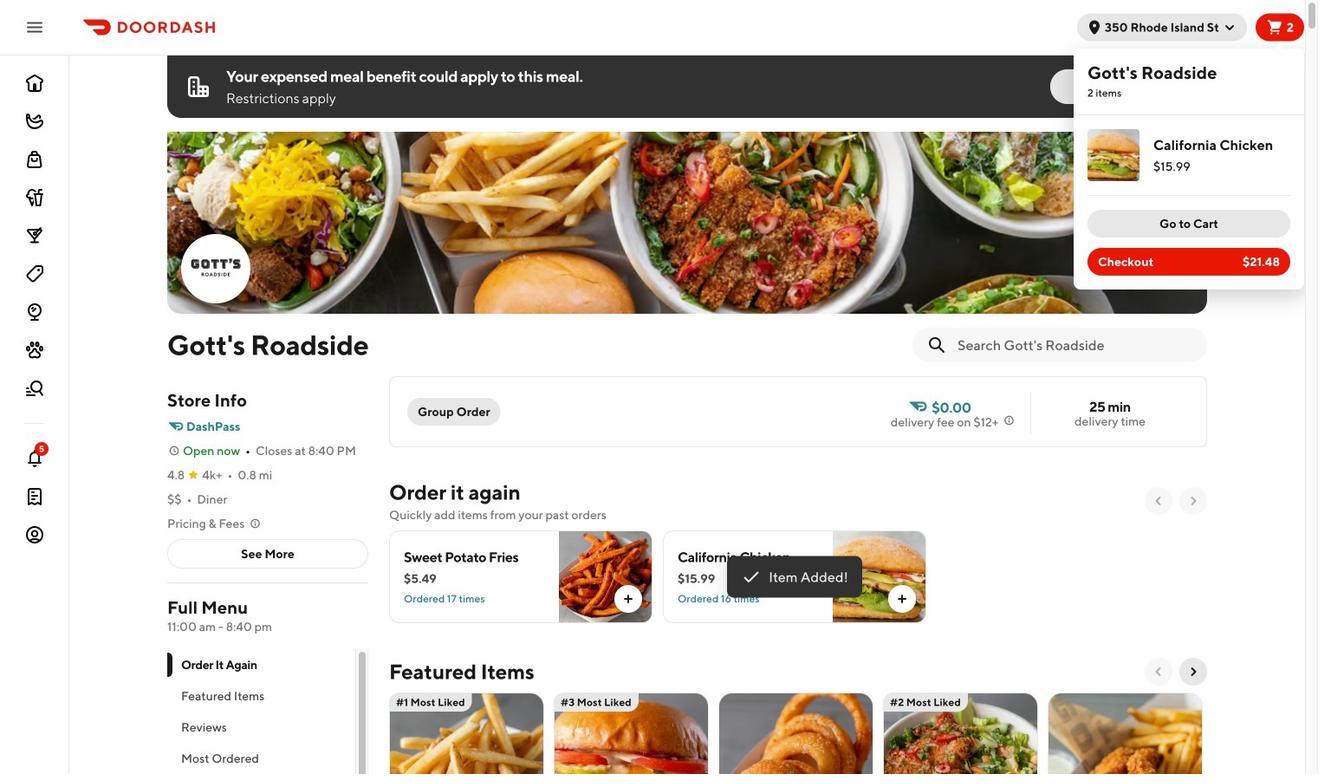 Task type: describe. For each thing, give the bounding box(es) containing it.
next button of carousel image for previous button of carousel icon
[[1187, 494, 1201, 508]]

Item Search search field
[[958, 336, 1194, 355]]

california chicken image
[[1088, 129, 1140, 181]]

previous button of carousel image
[[1152, 494, 1166, 508]]

onion rings image
[[720, 693, 873, 774]]

chicken tenders image
[[1049, 693, 1203, 774]]

cheeseburger image
[[555, 693, 708, 774]]

add item to cart image
[[896, 592, 910, 606]]

fries image
[[390, 693, 544, 774]]

next button of carousel image for previous button of carousel image
[[1187, 665, 1201, 679]]

open menu image
[[24, 17, 45, 38]]

1 heading from the top
[[389, 479, 521, 506]]



Task type: vqa. For each thing, say whether or not it's contained in the screenshot.
fries image
yes



Task type: locate. For each thing, give the bounding box(es) containing it.
next button of carousel image right previous button of carousel image
[[1187, 665, 1201, 679]]

previous button of carousel image
[[1152, 665, 1166, 679]]

gott's roadside image
[[167, 132, 1208, 314], [183, 236, 249, 302]]

2 heading from the top
[[389, 658, 535, 686]]

1 vertical spatial heading
[[389, 658, 535, 686]]

vietnamese chicken salad image
[[884, 693, 1038, 774]]

1 next button of carousel image from the top
[[1187, 494, 1201, 508]]

add item to cart image
[[622, 592, 636, 606]]

next button of carousel image right previous button of carousel icon
[[1187, 494, 1201, 508]]

2 next button of carousel image from the top
[[1187, 665, 1201, 679]]

next button of carousel image
[[1187, 494, 1201, 508], [1187, 665, 1201, 679]]

1 vertical spatial next button of carousel image
[[1187, 665, 1201, 679]]

heading
[[389, 479, 521, 506], [389, 658, 535, 686]]

0 vertical spatial next button of carousel image
[[1187, 494, 1201, 508]]

0 vertical spatial heading
[[389, 479, 521, 506]]



